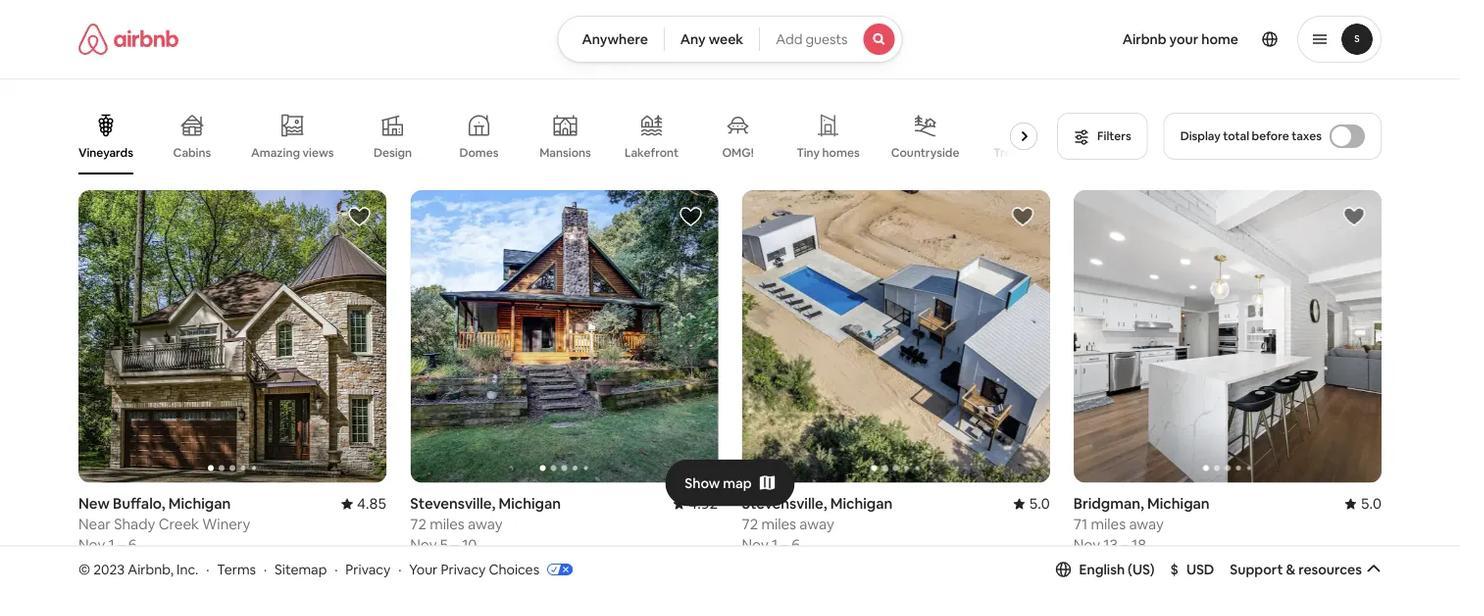 Task type: vqa. For each thing, say whether or not it's contained in the screenshot.


Task type: describe. For each thing, give the bounding box(es) containing it.
add guests
[[776, 30, 848, 48]]

michigan for stevensville, michigan 72 miles away nov 1 – 6
[[830, 494, 893, 513]]

your privacy choices
[[409, 561, 540, 578]]

cabins
[[173, 145, 211, 160]]

resources
[[1299, 561, 1362, 578]]

new
[[78, 494, 110, 513]]

domes
[[459, 145, 499, 160]]

group for bridgman, michigan 71 miles away nov 13 – 18 $330 night
[[1074, 190, 1382, 483]]

sitemap
[[275, 561, 327, 578]]

your privacy choices link
[[409, 561, 573, 580]]

show
[[685, 474, 720, 492]]

michigan inside new buffalo, michigan near shady creek winery nov 1 – 6 $658 night
[[168, 494, 231, 513]]

homes
[[822, 145, 860, 160]]

map
[[723, 474, 752, 492]]

1 5.0 out of 5 average rating image from the left
[[1014, 494, 1050, 513]]

5.0 for 2nd 5.0 out of 5 average rating image
[[1361, 494, 1382, 513]]

1 privacy from the left
[[346, 561, 391, 578]]

support & resources
[[1230, 561, 1362, 578]]

winery
[[202, 515, 251, 534]]

trending
[[994, 145, 1043, 160]]

creek
[[159, 515, 199, 534]]

tiny homes
[[797, 145, 860, 160]]

away for 18
[[1129, 515, 1164, 534]]

4.85 out of 5 average rating image
[[341, 494, 387, 513]]

5
[[440, 536, 448, 555]]

profile element
[[926, 0, 1382, 78]]

4.92
[[689, 494, 718, 513]]

support
[[1230, 561, 1283, 578]]

display total before taxes button
[[1164, 113, 1382, 160]]

group containing amazing views
[[78, 98, 1046, 175]]

support & resources button
[[1230, 561, 1382, 578]]

– for bridgman, michigan 71 miles away nov 13 – 18 $330 night
[[1121, 536, 1129, 555]]

nov inside new buffalo, michigan near shady creek winery nov 1 – 6 $658 night
[[78, 536, 105, 555]]

add
[[776, 30, 803, 48]]

&
[[1286, 561, 1296, 578]]

miles for 1
[[761, 515, 796, 534]]

miles for 5
[[430, 515, 465, 534]]

buffalo,
[[113, 494, 165, 513]]

display
[[1180, 128, 1221, 144]]

total
[[1223, 128, 1250, 144]]

privacy link
[[346, 561, 391, 578]]

airbnb your home
[[1123, 30, 1239, 48]]

countryside
[[891, 145, 960, 160]]

$330
[[1074, 562, 1108, 581]]

1 inside stevensville, michigan 72 miles away nov 1 – 6
[[772, 536, 778, 555]]

mansions
[[540, 145, 591, 160]]

group for new buffalo, michigan near shady creek winery nov 1 – 6 $658 night
[[78, 190, 387, 483]]

add to wishlist: new buffalo, michigan image
[[347, 205, 371, 229]]

13
[[1104, 536, 1118, 555]]

– for stevensville, michigan 72 miles away nov 1 – 6
[[781, 536, 789, 555]]

stevensville, michigan 72 miles away nov 1 – 6
[[742, 494, 893, 555]]

4.85
[[357, 494, 387, 513]]

before
[[1252, 128, 1289, 144]]

miles for 13
[[1091, 515, 1126, 534]]

nov for bridgman, michigan 71 miles away nov 13 – 18 $330 night
[[1074, 536, 1100, 555]]

$ usd
[[1171, 561, 1215, 578]]

airbnb your home link
[[1111, 19, 1250, 60]]

2 · from the left
[[264, 561, 267, 578]]

2023
[[93, 561, 125, 578]]

airbnb
[[1123, 30, 1167, 48]]

taxes
[[1292, 128, 1322, 144]]

any week button
[[664, 16, 760, 63]]



Task type: locate. For each thing, give the bounding box(es) containing it.
6 inside stevensville, michigan 72 miles away nov 1 – 6
[[792, 536, 800, 555]]

5.0 out of 5 average rating image up 'resources'
[[1345, 494, 1382, 513]]

privacy down 10
[[441, 561, 486, 578]]

2 72 from the left
[[742, 515, 758, 534]]

stevensville, inside stevensville, michigan 72 miles away nov 5 – 10 $299 night
[[410, 494, 496, 513]]

terms link
[[217, 561, 256, 578]]

amazing
[[251, 145, 300, 160]]

4 · from the left
[[398, 561, 402, 578]]

airbnb,
[[128, 561, 174, 578]]

privacy left your on the bottom left of the page
[[346, 561, 391, 578]]

filters button
[[1057, 113, 1148, 160]]

views
[[303, 145, 334, 160]]

nov
[[78, 536, 105, 555], [410, 536, 437, 555], [742, 536, 769, 555], [1074, 536, 1100, 555]]

nov left "5"
[[410, 536, 437, 555]]

4.92 out of 5 average rating image
[[673, 494, 718, 513]]

– for stevensville, michigan 72 miles away nov 5 – 10 $299 night
[[451, 536, 459, 555]]

night inside stevensville, michigan 72 miles away nov 5 – 10 $299 night
[[448, 562, 483, 581]]

3 night from the left
[[1111, 562, 1146, 581]]

shady
[[114, 515, 155, 534]]

72
[[410, 515, 426, 534], [742, 515, 758, 534]]

5.0 up 'resources'
[[1361, 494, 1382, 513]]

0 horizontal spatial 72
[[410, 515, 426, 534]]

1 night from the left
[[116, 562, 151, 581]]

4 nov from the left
[[1074, 536, 1100, 555]]

nov inside stevensville, michigan 72 miles away nov 5 – 10 $299 night
[[410, 536, 437, 555]]

your
[[1170, 30, 1199, 48]]

1 horizontal spatial 72
[[742, 515, 758, 534]]

bridgman, michigan 71 miles away nov 13 – 18 $330 night
[[1074, 494, 1210, 581]]

2 stevensville, from the left
[[742, 494, 827, 513]]

away
[[468, 515, 503, 534], [800, 515, 834, 534], [1129, 515, 1164, 534]]

michigan for stevensville, michigan 72 miles away nov 5 – 10 $299 night
[[499, 494, 561, 513]]

1 miles from the left
[[430, 515, 465, 534]]

2 night from the left
[[448, 562, 483, 581]]

stevensville, inside stevensville, michigan 72 miles away nov 1 – 6
[[742, 494, 827, 513]]

– right "5"
[[451, 536, 459, 555]]

night for $299
[[448, 562, 483, 581]]

michigan inside stevensville, michigan 72 miles away nov 5 – 10 $299 night
[[499, 494, 561, 513]]

1
[[108, 536, 115, 555], [772, 536, 778, 555]]

add to wishlist: stevensville, michigan image
[[1011, 205, 1034, 229]]

© 2023 airbnb, inc. ·
[[78, 561, 209, 578]]

add guests button
[[759, 16, 903, 63]]

michigan inside stevensville, michigan 72 miles away nov 1 – 6
[[830, 494, 893, 513]]

1 horizontal spatial privacy
[[441, 561, 486, 578]]

71
[[1074, 515, 1088, 534]]

6 down shady
[[128, 536, 137, 555]]

group for stevensville, michigan 72 miles away nov 5 – 10 $299 night
[[410, 190, 718, 483]]

2 1 from the left
[[772, 536, 778, 555]]

3 away from the left
[[1129, 515, 1164, 534]]

72 inside stevensville, michigan 72 miles away nov 5 – 10 $299 night
[[410, 515, 426, 534]]

nov for stevensville, michigan 72 miles away nov 1 – 6
[[742, 536, 769, 555]]

2 privacy from the left
[[441, 561, 486, 578]]

stevensville, down map
[[742, 494, 827, 513]]

0 horizontal spatial 5.0 out of 5 average rating image
[[1014, 494, 1050, 513]]

english (us) button
[[1056, 561, 1155, 578]]

bridgman,
[[1074, 494, 1144, 513]]

6 down show map button
[[792, 536, 800, 555]]

72 up your on the bottom left of the page
[[410, 515, 426, 534]]

0 horizontal spatial stevensville,
[[410, 494, 496, 513]]

1 · from the left
[[206, 561, 209, 578]]

· right inc.
[[206, 561, 209, 578]]

2 6 from the left
[[792, 536, 800, 555]]

(us)
[[1128, 561, 1155, 578]]

guests
[[806, 30, 848, 48]]

2 away from the left
[[800, 515, 834, 534]]

1 horizontal spatial night
[[448, 562, 483, 581]]

inc.
[[177, 561, 198, 578]]

night inside new buffalo, michigan near shady creek winery nov 1 – 6 $658 night
[[116, 562, 151, 581]]

amazing views
[[251, 145, 334, 160]]

1 horizontal spatial miles
[[761, 515, 796, 534]]

· left your on the bottom left of the page
[[398, 561, 402, 578]]

sitemap link
[[275, 561, 327, 578]]

0 horizontal spatial miles
[[430, 515, 465, 534]]

10
[[462, 536, 477, 555]]

away for 6
[[800, 515, 834, 534]]

home
[[1202, 30, 1239, 48]]

miles down bridgman, at bottom right
[[1091, 515, 1126, 534]]

week
[[709, 30, 744, 48]]

©
[[78, 561, 90, 578]]

add to wishlist: stevensville, michigan image
[[679, 205, 703, 229]]

night right $658
[[116, 562, 151, 581]]

1 nov from the left
[[78, 536, 105, 555]]

1 5.0 from the left
[[1029, 494, 1050, 513]]

add to wishlist: bridgman, michigan image
[[1343, 205, 1366, 229]]

michigan
[[168, 494, 231, 513], [499, 494, 561, 513], [830, 494, 893, 513], [1148, 494, 1210, 513]]

5.0 for first 5.0 out of 5 average rating image
[[1029, 494, 1050, 513]]

1 horizontal spatial away
[[800, 515, 834, 534]]

72 inside stevensville, michigan 72 miles away nov 1 – 6
[[742, 515, 758, 534]]

nov inside stevensville, michigan 72 miles away nov 1 – 6
[[742, 536, 769, 555]]

3 nov from the left
[[742, 536, 769, 555]]

group
[[78, 98, 1046, 175], [78, 190, 387, 483], [410, 190, 718, 483], [742, 190, 1050, 483], [1074, 190, 1382, 483]]

english
[[1079, 561, 1125, 578]]

michigan for bridgman, michigan 71 miles away nov 13 – 18 $330 night
[[1148, 494, 1210, 513]]

2 horizontal spatial night
[[1111, 562, 1146, 581]]

0 horizontal spatial 5.0
[[1029, 494, 1050, 513]]

vineyards
[[78, 145, 133, 160]]

2 5.0 out of 5 average rating image from the left
[[1345, 494, 1382, 513]]

2 5.0 from the left
[[1361, 494, 1382, 513]]

3 – from the left
[[781, 536, 789, 555]]

nov inside the bridgman, michigan 71 miles away nov 13 – 18 $330 night
[[1074, 536, 1100, 555]]

terms
[[217, 561, 256, 578]]

1 horizontal spatial 1
[[772, 536, 778, 555]]

1 up the 2023
[[108, 536, 115, 555]]

english (us)
[[1079, 561, 1155, 578]]

nov down map
[[742, 536, 769, 555]]

nov down near
[[78, 536, 105, 555]]

1 6 from the left
[[128, 536, 137, 555]]

0 horizontal spatial 6
[[128, 536, 137, 555]]

1 horizontal spatial stevensville,
[[742, 494, 827, 513]]

– inside stevensville, michigan 72 miles away nov 1 – 6
[[781, 536, 789, 555]]

any
[[680, 30, 706, 48]]

away inside stevensville, michigan 72 miles away nov 1 – 6
[[800, 515, 834, 534]]

– right 13
[[1121, 536, 1129, 555]]

– inside stevensville, michigan 72 miles away nov 5 – 10 $299 night
[[451, 536, 459, 555]]

0 horizontal spatial privacy
[[346, 561, 391, 578]]

4 michigan from the left
[[1148, 494, 1210, 513]]

2 – from the left
[[451, 536, 459, 555]]

1 stevensville, from the left
[[410, 494, 496, 513]]

filters
[[1098, 128, 1131, 144]]

away for 10
[[468, 515, 503, 534]]

4 – from the left
[[1121, 536, 1129, 555]]

1 1 from the left
[[108, 536, 115, 555]]

night for $330
[[1111, 562, 1146, 581]]

$299
[[410, 562, 445, 581]]

show map
[[685, 474, 752, 492]]

miles inside stevensville, michigan 72 miles away nov 5 – 10 $299 night
[[430, 515, 465, 534]]

away inside the bridgman, michigan 71 miles away nov 13 – 18 $330 night
[[1129, 515, 1164, 534]]

stevensville, michigan 72 miles away nov 5 – 10 $299 night
[[410, 494, 561, 581]]

5.0 out of 5 average rating image left bridgman, at bottom right
[[1014, 494, 1050, 513]]

None search field
[[557, 16, 903, 63]]

72 down map
[[742, 515, 758, 534]]

show map button
[[665, 460, 795, 507]]

night
[[116, 562, 151, 581], [448, 562, 483, 581], [1111, 562, 1146, 581]]

3 · from the left
[[335, 561, 338, 578]]

0 horizontal spatial 1
[[108, 536, 115, 555]]

usd
[[1187, 561, 1215, 578]]

0 horizontal spatial away
[[468, 515, 503, 534]]

5.0 out of 5 average rating image
[[1014, 494, 1050, 513], [1345, 494, 1382, 513]]

anywhere
[[582, 30, 648, 48]]

miles inside stevensville, michigan 72 miles away nov 1 – 6
[[761, 515, 796, 534]]

1 72 from the left
[[410, 515, 426, 534]]

stevensville, for 5
[[410, 494, 496, 513]]

3 miles from the left
[[1091, 515, 1126, 534]]

your
[[409, 561, 438, 578]]

· left privacy link
[[335, 561, 338, 578]]

stevensville, up "5"
[[410, 494, 496, 513]]

$658
[[78, 562, 113, 581]]

none search field containing anywhere
[[557, 16, 903, 63]]

miles up "5"
[[430, 515, 465, 534]]

2 horizontal spatial miles
[[1091, 515, 1126, 534]]

6
[[128, 536, 137, 555], [792, 536, 800, 555]]

2 nov from the left
[[410, 536, 437, 555]]

– down shady
[[118, 536, 125, 555]]

choices
[[489, 561, 540, 578]]

2 michigan from the left
[[499, 494, 561, 513]]

omg!
[[722, 145, 754, 160]]

$
[[1171, 561, 1179, 578]]

· right terms
[[264, 561, 267, 578]]

2 horizontal spatial away
[[1129, 515, 1164, 534]]

nov for stevensville, michigan 72 miles away nov 5 – 10 $299 night
[[410, 536, 437, 555]]

night down 18
[[1111, 562, 1146, 581]]

miles
[[430, 515, 465, 534], [761, 515, 796, 534], [1091, 515, 1126, 534]]

5.0 left bridgman, at bottom right
[[1029, 494, 1050, 513]]

6 inside new buffalo, michigan near shady creek winery nov 1 – 6 $658 night
[[128, 536, 137, 555]]

·
[[206, 561, 209, 578], [264, 561, 267, 578], [335, 561, 338, 578], [398, 561, 402, 578]]

michigan inside the bridgman, michigan 71 miles away nov 13 – 18 $330 night
[[1148, 494, 1210, 513]]

0 horizontal spatial night
[[116, 562, 151, 581]]

72 for 1
[[742, 515, 758, 534]]

72 for 5
[[410, 515, 426, 534]]

terms · sitemap · privacy
[[217, 561, 391, 578]]

miles inside the bridgman, michigan 71 miles away nov 13 – 18 $330 night
[[1091, 515, 1126, 534]]

lakefront
[[625, 145, 679, 160]]

1 away from the left
[[468, 515, 503, 534]]

stevensville,
[[410, 494, 496, 513], [742, 494, 827, 513]]

– inside the bridgman, michigan 71 miles away nov 13 – 18 $330 night
[[1121, 536, 1129, 555]]

night down 10
[[448, 562, 483, 581]]

1 michigan from the left
[[168, 494, 231, 513]]

nov down 71
[[1074, 536, 1100, 555]]

display total before taxes
[[1180, 128, 1322, 144]]

– down show map button
[[781, 536, 789, 555]]

18
[[1132, 536, 1147, 555]]

near
[[78, 515, 111, 534]]

1 down show map button
[[772, 536, 778, 555]]

3 michigan from the left
[[830, 494, 893, 513]]

– inside new buffalo, michigan near shady creek winery nov 1 – 6 $658 night
[[118, 536, 125, 555]]

anywhere button
[[557, 16, 665, 63]]

1 horizontal spatial 5.0 out of 5 average rating image
[[1345, 494, 1382, 513]]

2 miles from the left
[[761, 515, 796, 534]]

new buffalo, michigan near shady creek winery nov 1 – 6 $658 night
[[78, 494, 251, 581]]

1 – from the left
[[118, 536, 125, 555]]

stevensville, for 1
[[742, 494, 827, 513]]

away inside stevensville, michigan 72 miles away nov 5 – 10 $299 night
[[468, 515, 503, 534]]

design
[[374, 145, 412, 160]]

1 horizontal spatial 5.0
[[1361, 494, 1382, 513]]

5.0
[[1029, 494, 1050, 513], [1361, 494, 1382, 513]]

1 horizontal spatial 6
[[792, 536, 800, 555]]

miles down show map button
[[761, 515, 796, 534]]

–
[[118, 536, 125, 555], [451, 536, 459, 555], [781, 536, 789, 555], [1121, 536, 1129, 555]]

1 inside new buffalo, michigan near shady creek winery nov 1 – 6 $658 night
[[108, 536, 115, 555]]

privacy
[[346, 561, 391, 578], [441, 561, 486, 578]]

any week
[[680, 30, 744, 48]]

night inside the bridgman, michigan 71 miles away nov 13 – 18 $330 night
[[1111, 562, 1146, 581]]

tiny
[[797, 145, 820, 160]]



